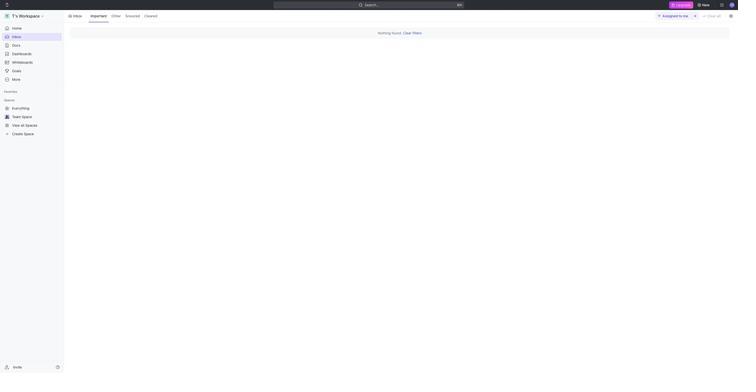 Task type: describe. For each thing, give the bounding box(es) containing it.
t's workspace, , element
[[5, 14, 10, 19]]

new
[[703, 3, 710, 7]]

tree inside sidebar "navigation"
[[2, 105, 62, 138]]

team space link
[[12, 113, 61, 121]]

favorites button
[[2, 89, 19, 95]]

important button
[[89, 12, 109, 20]]

whiteboards link
[[2, 59, 62, 67]]

t's workspace
[[12, 14, 40, 18]]

goals link
[[2, 67, 62, 75]]

user group image
[[5, 116, 9, 119]]

snoozed
[[125, 14, 140, 18]]

docs
[[12, 43, 20, 48]]

docs link
[[2, 41, 62, 50]]

new button
[[696, 1, 713, 9]]

all for view
[[21, 123, 24, 128]]

t
[[6, 14, 8, 18]]

view
[[12, 123, 20, 128]]

everything
[[12, 106, 29, 111]]

workspace
[[19, 14, 40, 18]]

tab list containing important
[[88, 9, 160, 23]]

search...
[[365, 3, 379, 7]]

dashboards
[[12, 52, 32, 56]]

upgrade link
[[670, 2, 694, 9]]

favorites
[[4, 90, 17, 94]]

whiteboards
[[12, 60, 33, 65]]

tb button
[[728, 1, 736, 9]]

nothing
[[378, 31, 391, 35]]

me
[[683, 14, 689, 18]]

⌘k
[[457, 3, 463, 7]]

goals
[[12, 69, 21, 73]]

assigned to me button
[[656, 12, 692, 20]]

t's
[[12, 14, 18, 18]]

upgrade
[[677, 3, 691, 7]]



Task type: locate. For each thing, give the bounding box(es) containing it.
spaces down favorites button
[[4, 99, 15, 102]]

all
[[717, 14, 721, 18], [21, 123, 24, 128]]

team space
[[12, 115, 32, 119]]

clear all button
[[701, 12, 724, 20]]

1 vertical spatial spaces
[[25, 123, 37, 128]]

important
[[91, 14, 107, 18]]

spaces
[[4, 99, 15, 102], [25, 123, 37, 128]]

to
[[679, 14, 682, 18]]

space
[[22, 115, 32, 119], [24, 132, 34, 136]]

1 vertical spatial inbox
[[12, 35, 21, 39]]

assigned to me
[[663, 14, 689, 18]]

0 horizontal spatial all
[[21, 123, 24, 128]]

snoozed button
[[124, 12, 142, 20]]

0 vertical spatial clear
[[708, 14, 716, 18]]

inbox left important
[[73, 14, 82, 18]]

space for team space
[[22, 115, 32, 119]]

space for create space
[[24, 132, 34, 136]]

create
[[12, 132, 23, 136]]

everything link
[[2, 105, 61, 113]]

1 vertical spatial space
[[24, 132, 34, 136]]

1 horizontal spatial spaces
[[25, 123, 37, 128]]

all inside button
[[717, 14, 721, 18]]

more button
[[2, 76, 62, 84]]

inbox inside sidebar "navigation"
[[12, 35, 21, 39]]

create space
[[12, 132, 34, 136]]

1 horizontal spatial all
[[717, 14, 721, 18]]

clear inside nothing found. clear filters
[[403, 31, 412, 35]]

tb
[[731, 3, 734, 6]]

1 horizontal spatial inbox
[[73, 14, 82, 18]]

clear
[[708, 14, 716, 18], [403, 31, 412, 35]]

clear inside clear all button
[[708, 14, 716, 18]]

inbox link
[[2, 33, 62, 41]]

cleared
[[144, 14, 157, 18]]

more
[[12, 77, 20, 82]]

dashboards link
[[2, 50, 62, 58]]

0 horizontal spatial inbox
[[12, 35, 21, 39]]

inbox
[[73, 14, 82, 18], [12, 35, 21, 39]]

clear all
[[708, 14, 721, 18]]

0 vertical spatial spaces
[[4, 99, 15, 102]]

found.
[[392, 31, 402, 35]]

0 vertical spatial all
[[717, 14, 721, 18]]

view all spaces link
[[2, 122, 61, 130]]

1 horizontal spatial clear
[[708, 14, 716, 18]]

cleared button
[[143, 12, 159, 20]]

other
[[111, 14, 121, 18]]

space up view all spaces
[[22, 115, 32, 119]]

spaces inside view all spaces link
[[25, 123, 37, 128]]

0 horizontal spatial spaces
[[4, 99, 15, 102]]

clear left filters
[[403, 31, 412, 35]]

0 horizontal spatial clear
[[403, 31, 412, 35]]

0 vertical spatial space
[[22, 115, 32, 119]]

0 vertical spatial inbox
[[73, 14, 82, 18]]

tab list
[[88, 9, 160, 23]]

invite
[[13, 366, 22, 370]]

spaces up 'create space' link
[[25, 123, 37, 128]]

other button
[[110, 12, 123, 20]]

1 vertical spatial all
[[21, 123, 24, 128]]

1 vertical spatial clear
[[403, 31, 412, 35]]

space down view all spaces link
[[24, 132, 34, 136]]

inbox down home
[[12, 35, 21, 39]]

home
[[12, 26, 22, 30]]

all for clear
[[717, 14, 721, 18]]

view all spaces
[[12, 123, 37, 128]]

tree containing everything
[[2, 105, 62, 138]]

team
[[12, 115, 21, 119]]

tree
[[2, 105, 62, 138]]

clear filters button
[[403, 31, 422, 35]]

assigned
[[663, 14, 678, 18]]

filters
[[413, 31, 422, 35]]

nothing found. clear filters
[[378, 31, 422, 35]]

clear down new
[[708, 14, 716, 18]]

create space link
[[2, 130, 61, 138]]

home link
[[2, 24, 62, 32]]

all inside tree
[[21, 123, 24, 128]]

sidebar navigation
[[0, 10, 65, 374]]



Task type: vqa. For each thing, say whether or not it's contained in the screenshot.
James Peterson's Workspace, , element
no



